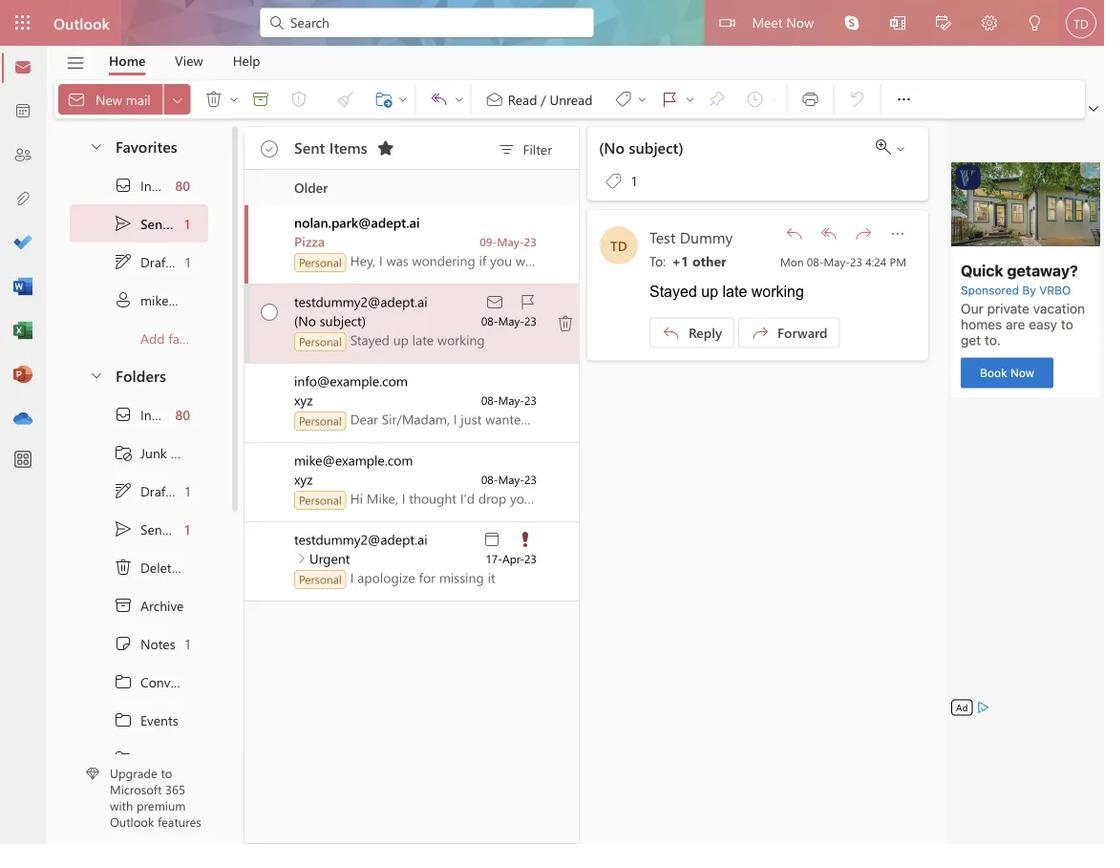 Task type: describe. For each thing, give the bounding box(es) containing it.
subject) inside message list list box
[[320, 312, 366, 330]]

i
[[350, 569, 354, 586]]

application containing outlook
[[0, 0, 1104, 844]]


[[1028, 15, 1043, 31]]

urgent
[[309, 550, 350, 567]]

xyz for mike@example.com
[[294, 470, 313, 488]]

3  tree item from the top
[[70, 739, 208, 777]]

 for  1
[[604, 172, 623, 191]]

 for 
[[114, 252, 133, 271]]

personal stayed up late working
[[299, 331, 485, 349]]

onedrive image
[[13, 410, 32, 429]]

word image
[[13, 278, 32, 297]]

outlook banner
[[0, 0, 1104, 48]]

 notes
[[114, 634, 175, 653]]

 button
[[241, 84, 280, 115]]

testdummy2@adept.ai for stayed
[[294, 293, 428, 310]]

 events
[[114, 711, 178, 730]]

1 down favorites tree item
[[185, 215, 190, 232]]

upgrade
[[110, 765, 157, 782]]

1 inside the  1
[[631, 171, 638, 189]]

message list section
[[245, 122, 579, 843]]

(no inside message list list box
[[294, 312, 316, 330]]

archive
[[140, 597, 184, 614]]

tags group
[[475, 80, 783, 118]]

td image
[[1066, 8, 1097, 38]]

powerpoint image
[[13, 366, 32, 385]]

up inside email message element
[[701, 283, 718, 300]]

 button inside tags group
[[682, 84, 698, 115]]


[[114, 290, 133, 309]]

dummy
[[680, 226, 733, 247]]

stayed up late working
[[650, 283, 804, 300]]

1 up  deleted items
[[185, 520, 190, 538]]

drafts for 
[[140, 482, 176, 500]]

add favorite tree item
[[70, 319, 213, 357]]

help button
[[218, 46, 275, 75]]

now
[[786, 13, 814, 31]]

08-may-23 for mike@example.com
[[481, 472, 537, 487]]

 for  archive
[[114, 596, 133, 615]]

features
[[158, 813, 201, 830]]

folders tree item
[[70, 357, 208, 395]]

17-apr-23
[[486, 551, 537, 566]]

 
[[430, 90, 465, 109]]

personal for nolan.park@adept.ai
[[299, 255, 342, 270]]

 for  
[[614, 90, 633, 109]]

up inside personal stayed up late working
[[393, 331, 409, 349]]

tab list inside application
[[95, 46, 275, 75]]

stayed inside personal stayed up late working
[[350, 331, 390, 349]]

 inside popup button
[[170, 92, 185, 107]]


[[936, 15, 951, 31]]

 inbox 80 for 
[[114, 405, 190, 424]]

mon 08-may-23 4:24 pm
[[780, 254, 906, 269]]


[[801, 90, 820, 109]]

events
[[140, 711, 178, 729]]

 button
[[829, 0, 875, 46]]

4:24
[[866, 254, 887, 269]]

view
[[175, 52, 203, 69]]

 inside email message element
[[888, 224, 907, 244]]

td button
[[600, 226, 638, 265]]

test dummy image
[[600, 226, 638, 265]]

mon
[[780, 254, 804, 269]]

 inside favorites tree item
[[89, 138, 104, 153]]

for
[[419, 569, 436, 586]]

 for  
[[204, 90, 223, 109]]


[[720, 15, 735, 31]]

 for 1st  tree item from the bottom of the page
[[114, 520, 133, 539]]

 button
[[195, 84, 226, 115]]

 tree item
[[70, 281, 208, 319]]


[[65, 53, 85, 73]]

 
[[660, 90, 696, 109]]

1 down email
[[185, 482, 190, 500]]

 button inside email message element
[[883, 219, 913, 249]]

 button
[[294, 551, 309, 566]]

 for  new mail
[[67, 90, 86, 109]]

favorite
[[168, 329, 213, 347]]

 filter
[[497, 140, 552, 160]]


[[262, 140, 277, 156]]

move & delete group
[[58, 80, 411, 118]]

 sent items inside "favorites" tree
[[114, 214, 204, 233]]

left-rail-appbar navigation
[[4, 46, 42, 441]]

premium
[[136, 797, 186, 814]]

outlook inside premium outlook features
[[110, 813, 154, 830]]

 button
[[1085, 99, 1102, 118]]

0 vertical spatial  button
[[885, 80, 923, 118]]

to
[[161, 765, 172, 782]]

files image
[[13, 190, 32, 209]]

may- for mike@example.com
[[498, 472, 524, 487]]


[[890, 15, 905, 31]]

favorites
[[116, 135, 177, 156]]


[[267, 13, 287, 32]]

 
[[876, 139, 906, 155]]

 button
[[848, 219, 879, 249]]

80 for 
[[175, 176, 190, 194]]

 for  events
[[114, 711, 133, 730]]

test dummy
[[650, 226, 733, 247]]

 1
[[604, 171, 638, 191]]

test dummy button
[[650, 226, 733, 247]]

stayed inside email message element
[[650, 283, 697, 300]]

 for 
[[485, 292, 504, 311]]

1 inside  tree item
[[185, 635, 190, 653]]

june
[[140, 750, 167, 767]]

folders
[[116, 365, 166, 385]]

pizza
[[294, 233, 325, 250]]

1 horizontal spatial (no subject)
[[599, 137, 684, 157]]

older
[[294, 178, 328, 196]]

 urgent
[[294, 550, 350, 567]]


[[516, 530, 535, 549]]


[[114, 634, 133, 653]]

0 vertical spatial  button
[[420, 84, 452, 115]]

09-may-23
[[480, 234, 537, 249]]

forward
[[777, 324, 828, 341]]

08- inside email message element
[[807, 254, 824, 269]]

may- inside email message element
[[824, 254, 850, 269]]

items inside  deleted items
[[190, 559, 222, 576]]

365
[[165, 781, 185, 798]]

 button inside move & delete group
[[164, 84, 191, 115]]

 button
[[483, 290, 506, 313]]

mike@example.com
[[294, 451, 413, 469]]

 button for 
[[452, 84, 467, 115]]

0 vertical spatial subject)
[[629, 137, 684, 157]]


[[376, 138, 395, 158]]

1 vertical spatial  button
[[517, 290, 538, 313]]

items inside sent items 
[[329, 137, 367, 157]]

unread
[[550, 90, 593, 108]]

 button for 
[[226, 84, 241, 115]]

sent inside sent items 
[[294, 137, 325, 157]]

sent items 
[[294, 137, 395, 158]]

apologize
[[358, 569, 415, 586]]

to:
[[650, 252, 666, 269]]

testdummy2@adept.ai for i
[[294, 531, 428, 548]]

test
[[650, 226, 676, 247]]

calendar image
[[13, 102, 32, 121]]

 tree item
[[70, 548, 222, 586]]


[[982, 15, 997, 31]]

2  tree item from the top
[[70, 701, 208, 739]]

 button for favorites
[[79, 128, 112, 163]]

 for 
[[637, 94, 648, 105]]

 for 
[[453, 94, 465, 105]]

 for 
[[114, 405, 133, 424]]

add
[[140, 329, 165, 347]]

 forward
[[751, 323, 828, 342]]

 drafts 1 for 
[[114, 481, 190, 501]]

 for 
[[114, 672, 133, 692]]

2023
[[171, 750, 200, 767]]

favorites tree item
[[70, 128, 208, 166]]

microsoft
[[110, 781, 162, 798]]

premium outlook features
[[110, 797, 201, 830]]

td
[[610, 236, 627, 254]]

select a conversation checkbox for nolan.park@adept.ai
[[248, 205, 294, 246]]

1  tree item from the top
[[70, 204, 208, 243]]

 button
[[370, 133, 401, 163]]

1 up  tree item
[[185, 253, 190, 271]]

 for 
[[114, 481, 133, 501]]

notes
[[140, 635, 175, 653]]

inbox for 
[[140, 176, 173, 194]]

 button
[[779, 219, 810, 249]]

personal inside personal i apologize for missing it
[[299, 572, 342, 587]]

read
[[508, 90, 537, 108]]

 deleted items
[[114, 558, 222, 577]]

 for  deleted items
[[114, 558, 133, 577]]

 tree item
[[70, 586, 208, 625]]

 tree item for 
[[70, 166, 208, 204]]

0 vertical spatial 
[[894, 90, 914, 109]]

 for 
[[854, 224, 873, 244]]



Task type: vqa. For each thing, say whether or not it's contained in the screenshot.


Task type: locate. For each thing, give the bounding box(es) containing it.
 inside tree item
[[114, 596, 133, 615]]

items
[[329, 137, 367, 157], [171, 215, 204, 232], [170, 520, 202, 538], [190, 559, 222, 576]]

80 inside "favorites" tree
[[175, 176, 190, 194]]

help
[[233, 52, 260, 69]]

1  sent items from the top
[[114, 214, 204, 233]]

items down favorites
[[171, 215, 204, 232]]

0 vertical spatial  drafts 1
[[114, 252, 190, 271]]

testdummy2@adept.ai up personal stayed up late working
[[294, 293, 428, 310]]

Select a conversation checkbox
[[248, 205, 294, 246], [248, 364, 294, 405]]

 right  button on the left top of page
[[228, 94, 239, 105]]

 sent items
[[114, 214, 204, 233], [114, 520, 202, 539]]

 up pm
[[888, 224, 907, 244]]

1 horizontal spatial (no
[[599, 137, 625, 157]]

1  inbox 80 from the top
[[114, 176, 190, 195]]

0 horizontal spatial outlook
[[53, 12, 110, 33]]

0 vertical spatial working
[[751, 283, 804, 300]]

 inside tags group
[[660, 90, 680, 109]]

 button right the  
[[420, 84, 452, 115]]

1 testdummy2@adept.ai from the top
[[294, 293, 428, 310]]

sent items heading
[[294, 127, 401, 169]]

 inside  
[[684, 94, 696, 105]]

 left 
[[453, 94, 465, 105]]

2 vertical spatial 08-may-23
[[481, 472, 537, 487]]

 for 2nd  tree item from the bottom of the page
[[114, 214, 133, 233]]

0 horizontal spatial (no subject)
[[294, 312, 366, 330]]

sent inside tree
[[140, 520, 167, 538]]

0 vertical spatial 
[[114, 252, 133, 271]]

1 right notes
[[185, 635, 190, 653]]


[[660, 90, 680, 109], [519, 292, 538, 311]]

deleted
[[140, 559, 186, 576]]

1 horizontal spatial 
[[485, 292, 504, 311]]

0 horizontal spatial up
[[393, 331, 409, 349]]

2  button from the left
[[452, 84, 467, 115]]

 left the 'folders'
[[89, 367, 104, 383]]

1 horizontal spatial 
[[204, 90, 223, 109]]

0 vertical spatial 
[[430, 90, 449, 109]]

 new mail
[[67, 90, 151, 109]]

 right  button
[[519, 292, 538, 311]]


[[614, 90, 633, 109], [604, 172, 623, 191]]

1 vertical spatial 
[[485, 292, 504, 311]]

 left events at the bottom left of page
[[114, 711, 133, 730]]

1 vertical spatial 
[[519, 292, 538, 311]]

(no up the  1 at top right
[[599, 137, 625, 157]]

personal down mike@example.com
[[299, 492, 342, 508]]

0 vertical spatial 
[[114, 672, 133, 692]]

apr-
[[502, 551, 524, 566]]

 down 
[[114, 481, 133, 501]]

1 vertical spatial 
[[114, 481, 133, 501]]

subject) up the  1 at top right
[[629, 137, 684, 157]]

 down  new mail
[[89, 138, 104, 153]]

1  from the top
[[261, 140, 278, 158]]

sent inside "favorites" tree
[[140, 215, 167, 232]]

inbox for 
[[140, 406, 173, 423]]

1  button from the left
[[164, 84, 191, 115]]

0 horizontal spatial (no
[[294, 312, 316, 330]]

1  tree item from the top
[[70, 166, 208, 204]]

1 horizontal spatial  button
[[452, 84, 467, 115]]

0 vertical spatial 
[[114, 176, 133, 195]]

working down  button
[[437, 331, 485, 349]]

personal down  urgent
[[299, 572, 342, 587]]

1 vertical spatial testdummy2@adept.ai
[[294, 531, 428, 548]]

 inside  
[[895, 143, 906, 155]]

1 xyz from the top
[[294, 391, 313, 409]]


[[114, 252, 133, 271], [114, 481, 133, 501]]

drafts inside "favorites" tree
[[140, 253, 176, 271]]

 tree item for 
[[70, 472, 208, 510]]

 up 
[[114, 596, 133, 615]]

1 vertical spatial 
[[888, 224, 907, 244]]

 button down help button
[[226, 84, 241, 115]]

1 vertical spatial (no
[[294, 312, 316, 330]]


[[261, 140, 278, 158], [261, 304, 278, 321]]


[[485, 90, 504, 109]]


[[114, 672, 133, 692], [114, 711, 133, 730], [114, 749, 133, 768]]

23 inside email message element
[[850, 254, 862, 269]]

2  button from the left
[[682, 84, 698, 115]]

none text field containing to:
[[650, 249, 767, 271]]

stayed up the info@example.com
[[350, 331, 390, 349]]

favorites tree
[[70, 120, 213, 357]]

 button inside move & delete group
[[226, 84, 241, 115]]

2  tree item from the top
[[70, 472, 208, 510]]

2 testdummy2@adept.ai from the top
[[294, 531, 428, 548]]

personal inside personal stayed up late working
[[299, 334, 342, 349]]

application
[[0, 0, 1104, 844]]

 inside button
[[519, 292, 538, 311]]

1  from the top
[[114, 214, 133, 233]]

2 drafts from the top
[[140, 482, 176, 500]]

1 vertical spatial sent
[[140, 215, 167, 232]]

None text field
[[650, 249, 767, 271]]

0 vertical spatial 
[[854, 224, 873, 244]]

0 vertical spatial up
[[701, 283, 718, 300]]

0 vertical spatial outlook
[[53, 12, 110, 33]]

 button up mon 08-may-23 4:24 pm
[[814, 219, 844, 249]]

0 horizontal spatial  button
[[420, 84, 452, 115]]

1 vertical spatial 
[[114, 405, 133, 424]]

5 personal from the top
[[299, 572, 342, 587]]

working inside email message element
[[751, 283, 804, 300]]

 tree item
[[70, 166, 208, 204], [70, 395, 208, 434]]

outlook link
[[53, 0, 110, 46]]

 left deleted
[[114, 558, 133, 577]]

0 vertical spatial 08-may-23
[[481, 313, 537, 329]]

0 vertical spatial 
[[204, 90, 223, 109]]

 up mon 08-may-23 4:24 pm
[[820, 224, 839, 244]]

ad
[[956, 701, 968, 714]]

1 vertical spatial working
[[437, 331, 485, 349]]

 up  
[[894, 90, 914, 109]]

 tree item up june in the left bottom of the page
[[70, 701, 208, 739]]

 sent items down favorites
[[114, 214, 204, 233]]

0 vertical spatial 
[[261, 140, 278, 158]]

 inbox 80 for 
[[114, 176, 190, 195]]

+1 other button
[[672, 252, 726, 269], [672, 252, 726, 269]]

2 inbox from the top
[[140, 406, 173, 423]]

08-
[[807, 254, 824, 269], [481, 313, 498, 329], [481, 393, 498, 408], [481, 472, 498, 487]]

 up ''
[[114, 252, 133, 271]]

 right  
[[660, 90, 680, 109]]

1 inbox from the top
[[140, 176, 173, 194]]

 inside button
[[785, 224, 804, 244]]


[[294, 551, 309, 566]]

select a conversation checkbox containing 
[[248, 285, 294, 326]]

 button
[[1012, 0, 1058, 48]]

 drafts 1 for 
[[114, 252, 190, 271]]

80 inside tree
[[175, 406, 190, 423]]

 reply
[[662, 323, 722, 342]]

xyz
[[294, 391, 313, 409], [294, 470, 313, 488]]

1 vertical spatial up
[[393, 331, 409, 349]]

1 drafts from the top
[[140, 253, 176, 271]]

2 personal from the top
[[299, 334, 342, 349]]

0 vertical spatial select a conversation checkbox
[[248, 285, 294, 326]]

 for 
[[519, 292, 538, 311]]

xyz for info@example.com
[[294, 391, 313, 409]]

with
[[110, 797, 133, 814]]

2  inbox 80 from the top
[[114, 405, 190, 424]]

tab list
[[95, 46, 275, 75]]

1 vertical spatial xyz
[[294, 470, 313, 488]]

 button
[[420, 84, 452, 115], [814, 219, 844, 249]]

1 vertical spatial  button
[[79, 357, 112, 393]]

 down 09-
[[485, 292, 504, 311]]

sent up  tree item
[[140, 520, 167, 538]]

1 vertical spatial  sent items
[[114, 520, 202, 539]]

1 vertical spatial  tree item
[[70, 510, 208, 548]]

 button left 
[[452, 84, 467, 115]]

1 vertical spatial 
[[114, 711, 133, 730]]

1 vertical spatial select a conversation checkbox
[[248, 522, 294, 564]]

3  from the top
[[114, 749, 133, 768]]

mail image
[[13, 58, 32, 77]]

80 up email
[[175, 406, 190, 423]]

 inside move & delete group
[[67, 90, 86, 109]]

1  drafts 1 from the top
[[114, 252, 190, 271]]

1 horizontal spatial 
[[660, 90, 680, 109]]

/
[[541, 90, 546, 108]]

 inside message list list box
[[261, 304, 278, 321]]

Select all messages checkbox
[[256, 136, 283, 162]]

 down view button
[[204, 90, 223, 109]]

filter
[[523, 140, 552, 158]]

 inbox 80 inside tree
[[114, 405, 190, 424]]

0 vertical spatial  tree item
[[70, 243, 208, 281]]

 inside button
[[854, 224, 873, 244]]


[[854, 224, 873, 244], [751, 323, 770, 342]]

premium features image
[[86, 767, 99, 781]]

late inside email message element
[[723, 283, 747, 300]]

 for 
[[684, 94, 696, 105]]


[[430, 90, 449, 109], [820, 224, 839, 244]]

Select a conversation checkbox
[[248, 285, 294, 326], [248, 522, 294, 564]]


[[1089, 104, 1098, 114]]

may- for nolan.park@adept.ai
[[497, 234, 524, 249]]

 june 2023
[[114, 749, 200, 768]]

1 horizontal spatial  button
[[814, 219, 844, 249]]

sent right  at the left top of page
[[294, 137, 325, 157]]

 button
[[885, 80, 923, 118], [883, 219, 913, 249]]

 up 
[[114, 405, 133, 424]]

 tree item down the 'folders'
[[70, 395, 208, 434]]

1  from the top
[[114, 672, 133, 692]]

0 vertical spatial inbox
[[140, 176, 173, 194]]

xyz down the info@example.com
[[294, 391, 313, 409]]

 button for folders
[[79, 357, 112, 393]]

 tree item
[[70, 434, 208, 472]]

0 horizontal spatial 
[[662, 323, 681, 342]]

 for 
[[820, 224, 839, 244]]

0 vertical spatial 
[[114, 214, 133, 233]]

personal up the info@example.com
[[299, 334, 342, 349]]

 for 
[[114, 176, 133, 195]]

 tree item down the  notes
[[70, 663, 208, 701]]

none text field inside email message element
[[650, 249, 767, 271]]

sent up  tree item
[[140, 215, 167, 232]]

 button
[[226, 84, 241, 115], [452, 84, 467, 115]]

1 vertical spatial  tree item
[[70, 472, 208, 510]]

 for 
[[228, 94, 239, 105]]

inbox inside tree
[[140, 406, 173, 423]]

1 vertical spatial 
[[261, 304, 278, 321]]

drafts up  tree item
[[140, 253, 176, 271]]

 button down  new mail
[[79, 128, 112, 163]]

select a conversation checkbox down pizza
[[248, 285, 294, 326]]


[[67, 90, 86, 109], [485, 292, 504, 311]]

08-may-23 for info@example.com
[[481, 393, 537, 408]]

inbox inside "favorites" tree
[[140, 176, 173, 194]]

 for  june 2023
[[114, 749, 133, 768]]

items up  deleted items
[[170, 520, 202, 538]]

3 personal from the top
[[299, 413, 342, 428]]

select a conversation checkbox for info@example.com
[[248, 364, 294, 405]]

meet now
[[752, 13, 814, 31]]

 button
[[921, 0, 967, 48]]

2  tree item from the top
[[70, 510, 208, 548]]

pm
[[890, 254, 906, 269]]

 left forward
[[751, 323, 770, 342]]

up up the info@example.com
[[393, 331, 409, 349]]

 inside  
[[637, 94, 648, 105]]

 button left  button on the left top of page
[[164, 84, 191, 115]]

 tree item up deleted
[[70, 510, 208, 548]]

 button inside folders tree item
[[79, 357, 112, 393]]

1 vertical spatial  drafts 1
[[114, 481, 190, 501]]

drafts for 
[[140, 253, 176, 271]]

 left  button on the left top of page
[[170, 92, 185, 107]]


[[170, 92, 185, 107], [228, 94, 239, 105], [397, 94, 409, 105], [453, 94, 465, 105], [637, 94, 648, 105], [684, 94, 696, 105], [89, 138, 104, 153], [895, 143, 906, 155], [89, 367, 104, 383]]

 inside  
[[228, 94, 239, 105]]

80 down favorites
[[175, 176, 190, 194]]

0 vertical spatial sent
[[294, 137, 325, 157]]

outlook inside banner
[[53, 12, 110, 33]]

 inside folders tree item
[[89, 367, 104, 383]]

1 horizontal spatial  button
[[682, 84, 698, 115]]

 button right  
[[651, 84, 682, 115]]

tree
[[70, 395, 222, 844]]

 inside  
[[453, 94, 465, 105]]

testdummy2@adept.ai up urgent
[[294, 531, 428, 548]]

2  button from the top
[[79, 357, 112, 393]]

1 vertical spatial 
[[751, 323, 770, 342]]

2  sent items from the top
[[114, 520, 202, 539]]

 drafts 1 down junk
[[114, 481, 190, 501]]

set your advertising preferences image
[[976, 700, 991, 715]]

 for 
[[785, 224, 804, 244]]

 button left the 'folders'
[[79, 357, 112, 393]]

2 80 from the top
[[175, 406, 190, 423]]

1 vertical spatial 
[[114, 558, 133, 577]]

2 select a conversation checkbox from the top
[[248, 364, 294, 405]]

stayed down +1 at the right top
[[650, 283, 697, 300]]

 inside "favorites" tree
[[114, 176, 133, 195]]

mail
[[126, 90, 151, 108]]

 for  
[[660, 90, 680, 109]]

0 horizontal spatial 
[[67, 90, 86, 109]]

 tree item for 
[[70, 395, 208, 434]]

 drafts 1 inside tree
[[114, 481, 190, 501]]

1 vertical spatial inbox
[[140, 406, 173, 423]]

 up ''
[[114, 214, 133, 233]]

nolan.park@adept.ai
[[294, 213, 420, 231]]

1 horizontal spatial 
[[820, 224, 839, 244]]

1 horizontal spatial working
[[751, 283, 804, 300]]

drafts
[[140, 253, 176, 271], [140, 482, 176, 500]]

(no subject) inside message list list box
[[294, 312, 366, 330]]

 inbox 80 inside "favorites" tree
[[114, 176, 190, 195]]

 up mon
[[785, 224, 804, 244]]

 right 
[[397, 94, 409, 105]]

 sent items inside tree
[[114, 520, 202, 539]]

0 horizontal spatial 
[[430, 90, 449, 109]]

1 80 from the top
[[175, 176, 190, 194]]

inbox down favorites
[[140, 176, 173, 194]]

3 08-may-23 from the top
[[481, 472, 537, 487]]

items left  at the left of the page
[[329, 137, 367, 157]]

 inside tree
[[114, 520, 133, 539]]

working down mon
[[751, 283, 804, 300]]

up
[[701, 283, 718, 300], [393, 331, 409, 349]]

1 horizontal spatial stayed
[[650, 283, 697, 300]]

0 horizontal spatial  button
[[226, 84, 241, 115]]

 tree item up microsoft
[[70, 739, 208, 777]]

 left new
[[67, 90, 86, 109]]

 for 
[[251, 90, 270, 109]]

(no up the info@example.com
[[294, 312, 316, 330]]

1 horizontal spatial 
[[251, 90, 270, 109]]

0 horizontal spatial subject)
[[320, 312, 366, 330]]

 inside 'button'
[[251, 90, 270, 109]]

people image
[[13, 146, 32, 165]]

(no subject) up the info@example.com
[[294, 312, 366, 330]]


[[114, 214, 133, 233], [114, 520, 133, 539]]

1 up test dummy icon
[[631, 171, 638, 189]]

 tree item
[[70, 625, 208, 663]]

1  tree item from the top
[[70, 663, 208, 701]]

items inside "favorites" tree
[[171, 215, 204, 232]]

 inside move & delete group
[[204, 90, 223, 109]]

1 vertical spatial select a conversation checkbox
[[248, 364, 294, 405]]

2 select a conversation checkbox from the top
[[248, 522, 294, 564]]

08-may-23
[[481, 313, 537, 329], [481, 393, 537, 408], [481, 472, 537, 487]]

drafts inside tree
[[140, 482, 176, 500]]

 inbox 80 down favorites
[[114, 176, 190, 195]]

(no subject)
[[599, 137, 684, 157], [294, 312, 366, 330]]

 tree item
[[70, 204, 208, 243], [70, 510, 208, 548]]

 button inside tags group
[[651, 84, 682, 115]]

personal down pizza
[[299, 255, 342, 270]]

1 vertical spatial stayed
[[350, 331, 390, 349]]

2  from the top
[[114, 520, 133, 539]]

1  button from the top
[[79, 128, 112, 163]]

 search field
[[260, 0, 594, 43]]

1 horizontal spatial subject)
[[629, 137, 684, 157]]

2  tree item from the top
[[70, 395, 208, 434]]

 for  reply
[[662, 323, 681, 342]]

2  from the top
[[114, 711, 133, 730]]

personal for mike@example.com
[[299, 492, 342, 508]]

1  from the top
[[114, 252, 133, 271]]

2  drafts 1 from the top
[[114, 481, 190, 501]]

 tree item up  tree item
[[70, 204, 208, 243]]

0 vertical spatial drafts
[[140, 253, 176, 271]]

(no subject) up the  1 at top right
[[599, 137, 684, 157]]

 for  forward
[[751, 323, 770, 342]]

0 vertical spatial testdummy2@adept.ai
[[294, 293, 428, 310]]

 right  
[[684, 94, 696, 105]]

1 horizontal spatial late
[[723, 283, 747, 300]]

 inbox 80 up junk
[[114, 405, 190, 424]]

1 vertical spatial 
[[662, 323, 681, 342]]

0 vertical spatial  inbox 80
[[114, 176, 190, 195]]


[[114, 176, 133, 195], [114, 405, 133, 424]]

 button
[[651, 84, 682, 115], [517, 290, 538, 313]]

 inside select all messages option
[[261, 140, 278, 158]]

sent
[[294, 137, 325, 157], [140, 215, 167, 232], [140, 520, 167, 538]]

 left reply
[[662, 323, 681, 342]]

1 08-may-23 from the top
[[481, 313, 537, 329]]

other
[[692, 252, 726, 269]]

4 personal from the top
[[299, 492, 342, 508]]

to: +1 other
[[650, 252, 726, 269]]

1 vertical spatial 08-may-23
[[481, 393, 537, 408]]

 inside "favorites" tree
[[114, 214, 133, 233]]

1 select a conversation checkbox from the top
[[248, 205, 294, 246]]

2 08-may-23 from the top
[[481, 393, 537, 408]]

0 vertical spatial  button
[[651, 84, 682, 115]]

+1
[[672, 252, 689, 269]]


[[114, 443, 133, 462]]

1 vertical spatial late
[[412, 331, 434, 349]]

0 vertical spatial  tree item
[[70, 166, 208, 204]]

 
[[614, 90, 648, 109]]

excel image
[[13, 322, 32, 341]]

 right unread on the top of the page
[[614, 90, 633, 109]]

0 horizontal spatial working
[[437, 331, 485, 349]]

2  from the top
[[261, 304, 278, 321]]

 inside button
[[485, 292, 504, 311]]

 inside tags group
[[614, 90, 633, 109]]

tree containing 
[[70, 395, 222, 844]]

17-
[[486, 551, 502, 566]]

up down other
[[701, 283, 718, 300]]

Search field
[[288, 12, 583, 32]]

 tree item for 
[[70, 243, 208, 281]]

2 xyz from the top
[[294, 470, 313, 488]]

 left june in the left bottom of the page
[[114, 749, 133, 768]]

1  button from the left
[[226, 84, 241, 115]]

80 for 
[[175, 406, 190, 423]]

 button
[[967, 0, 1012, 48]]

1 vertical spatial 
[[114, 596, 133, 615]]

 tree item
[[70, 243, 208, 281], [70, 472, 208, 510]]

 tree item
[[70, 663, 208, 701], [70, 701, 208, 739], [70, 739, 208, 777]]

 for  
[[430, 90, 449, 109]]

1 vertical spatial 
[[820, 224, 839, 244]]

0 vertical spatial  sent items
[[114, 214, 204, 233]]


[[876, 139, 891, 155]]

1  from the top
[[114, 176, 133, 195]]

1 vertical spatial outlook
[[110, 813, 154, 830]]

working
[[751, 283, 804, 300], [437, 331, 485, 349]]

1 horizontal spatial  button
[[651, 84, 682, 115]]

personal down the info@example.com
[[299, 413, 342, 428]]

 tree item down junk
[[70, 472, 208, 510]]

0 vertical spatial 
[[614, 90, 633, 109]]

message list list box
[[245, 170, 579, 843]]

personal for info@example.com
[[299, 413, 342, 428]]

0 vertical spatial  button
[[79, 128, 112, 163]]

older heading
[[245, 170, 579, 205]]

 tree item down favorites
[[70, 166, 208, 204]]

1 vertical spatial 
[[114, 520, 133, 539]]

personal i apologize for missing it
[[299, 569, 495, 587]]

 inside button
[[820, 224, 839, 244]]

 sent items up deleted
[[114, 520, 202, 539]]

 tree item up ''
[[70, 243, 208, 281]]

0 horizontal spatial 
[[751, 323, 770, 342]]

 drafts 1 inside "favorites" tree
[[114, 252, 190, 271]]

1  tree item from the top
[[70, 243, 208, 281]]

 for 
[[397, 94, 409, 105]]

outlook
[[53, 12, 110, 33], [110, 813, 154, 830]]

email message element
[[587, 210, 928, 361]]

 read / unread
[[485, 90, 593, 109]]

1 vertical spatial subject)
[[320, 312, 366, 330]]

0 horizontal spatial late
[[412, 331, 434, 349]]

1 vertical spatial drafts
[[140, 482, 176, 500]]

 inside the  
[[397, 94, 409, 105]]

1 select a conversation checkbox from the top
[[248, 285, 294, 326]]

select a conversation checkbox left urgent
[[248, 522, 294, 564]]

1 vertical spatial 80
[[175, 406, 190, 423]]

 button inside favorites tree item
[[79, 128, 112, 163]]

0 vertical spatial 
[[660, 90, 680, 109]]

items right deleted
[[190, 559, 222, 576]]

0 horizontal spatial 
[[114, 596, 133, 615]]

may-
[[497, 234, 524, 249], [824, 254, 850, 269], [498, 313, 524, 329], [498, 393, 524, 408], [498, 472, 524, 487]]

 button up  
[[885, 80, 923, 118]]

 down 
[[114, 672, 133, 692]]

may- for info@example.com
[[498, 393, 524, 408]]

 down favorites tree item
[[114, 176, 133, 195]]

inbox
[[140, 176, 173, 194], [140, 406, 173, 423]]

2  from the top
[[114, 405, 133, 424]]

0 vertical spatial select a conversation checkbox
[[248, 205, 294, 246]]

tab list containing home
[[95, 46, 275, 75]]

select a conversation checkbox for i
[[248, 522, 294, 564]]

 button up pm
[[883, 219, 913, 249]]

0 horizontal spatial  button
[[164, 84, 191, 115]]

 up td
[[604, 172, 623, 191]]

 inside tree
[[114, 405, 133, 424]]

inbox up  junk email
[[140, 406, 173, 423]]

 for 
[[895, 143, 906, 155]]

 inside tree
[[114, 481, 133, 501]]

 right the  
[[430, 90, 449, 109]]

0 vertical spatial (no subject)
[[599, 137, 684, 157]]

missing
[[439, 569, 484, 586]]

2  from the top
[[114, 481, 133, 501]]

 right  
[[251, 90, 270, 109]]

drafts down  junk email
[[140, 482, 176, 500]]

2 vertical spatial 
[[114, 749, 133, 768]]

 inside "favorites" tree
[[114, 252, 133, 271]]

1 personal from the top
[[299, 255, 342, 270]]

 inside the  1
[[604, 172, 623, 191]]

0 vertical spatial 80
[[175, 176, 190, 194]]

 inside tree item
[[114, 558, 133, 577]]

1 vertical spatial  tree item
[[70, 395, 208, 434]]

working inside personal stayed up late working
[[437, 331, 485, 349]]

 inbox 80
[[114, 176, 190, 195], [114, 405, 190, 424]]

select a conversation checkbox for stayed
[[248, 285, 294, 326]]

more apps image
[[13, 451, 32, 470]]

upgrade to microsoft 365 with
[[110, 765, 185, 814]]

late inside personal stayed up late working
[[412, 331, 434, 349]]

 
[[374, 90, 409, 109]]

1 vertical spatial  button
[[814, 219, 844, 249]]

09-
[[480, 234, 497, 249]]

junk
[[140, 444, 167, 462]]


[[894, 90, 914, 109], [888, 224, 907, 244]]

to do image
[[13, 234, 32, 253]]

xyz down mike@example.com
[[294, 470, 313, 488]]

 left  
[[637, 94, 648, 105]]

 button right  button
[[517, 290, 538, 313]]

0 vertical spatial 
[[67, 90, 86, 109]]

subject) up personal stayed up late working
[[320, 312, 366, 330]]

outlook up 
[[53, 12, 110, 33]]

(no
[[599, 137, 625, 157], [294, 312, 316, 330]]



